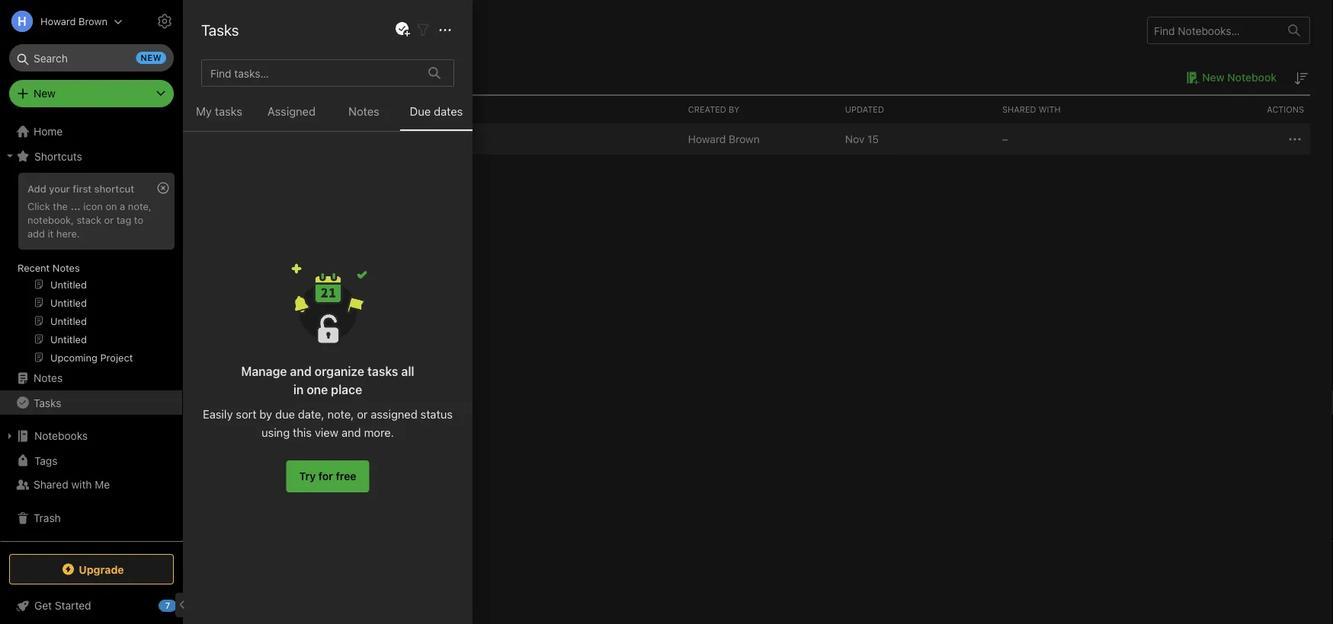 Task type: describe. For each thing, give the bounding box(es) containing it.
assigned button
[[255, 102, 328, 131]]

manage
[[241, 365, 287, 379]]

recent notes
[[18, 262, 80, 274]]

my tasks button
[[183, 102, 255, 131]]

get started
[[34, 600, 91, 613]]

the
[[53, 200, 68, 212]]

icon on a note, notebook, stack or tag to add it here.
[[27, 200, 151, 239]]

1 horizontal spatial tasks
[[201, 21, 239, 38]]

try for free
[[299, 471, 356, 483]]

settings image
[[155, 12, 174, 30]]

first
[[73, 183, 92, 194]]

home
[[34, 125, 63, 138]]

upgrade
[[79, 564, 124, 576]]

(
[[329, 133, 333, 146]]

1 vertical spatial notes
[[52, 262, 80, 274]]

by
[[259, 408, 272, 421]]

tasks inside button
[[215, 105, 242, 118]]

More actions and view options field
[[432, 20, 454, 39]]

trash link
[[0, 507, 182, 531]]

new search field
[[20, 44, 166, 72]]

my tasks
[[196, 105, 242, 118]]

Find Notebooks… text field
[[1148, 18, 1279, 43]]

dates
[[434, 105, 463, 118]]

sort
[[236, 408, 256, 421]]

using
[[262, 426, 290, 439]]

shortcuts
[[34, 150, 82, 163]]

date,
[[298, 408, 324, 421]]

in
[[293, 383, 304, 397]]

notebooks element
[[183, 0, 1333, 625]]

click to collapse image
[[177, 597, 189, 615]]

here.
[[56, 228, 80, 239]]

7 inside first notebook 'row'
[[333, 133, 339, 146]]

shared with me
[[34, 479, 110, 492]]

tasks inside manage and organize tasks all in one place
[[367, 365, 398, 379]]

icon
[[83, 200, 103, 212]]

group inside tree
[[0, 168, 182, 373]]

first notebook row
[[206, 124, 1310, 155]]

get
[[34, 600, 52, 613]]

your
[[49, 183, 70, 194]]

stack
[[77, 214, 101, 226]]

tasks button
[[0, 391, 182, 415]]

notes inside button
[[348, 105, 379, 118]]

recent
[[18, 262, 50, 274]]

my
[[196, 105, 212, 118]]

shortcut
[[94, 183, 134, 194]]

easily sort by due date, note, or assigned status using this view and more.
[[203, 408, 453, 439]]

free
[[336, 471, 356, 483]]

due dates button
[[400, 102, 473, 131]]

15
[[867, 133, 879, 146]]

home link
[[0, 120, 183, 144]]

tags
[[34, 455, 57, 467]]

organize
[[315, 365, 364, 379]]

0 vertical spatial notebooks
[[206, 21, 279, 39]]

1 notebook
[[206, 71, 265, 84]]

shared
[[34, 479, 68, 492]]

notebook
[[214, 71, 265, 84]]

1 vertical spatial notebooks
[[34, 430, 88, 443]]

for
[[318, 471, 333, 483]]

new for new
[[34, 87, 55, 100]]

new
[[141, 53, 162, 63]]

created by button
[[682, 96, 839, 123]]

due
[[410, 105, 431, 118]]

actions button
[[1153, 96, 1310, 123]]

more.
[[364, 426, 394, 439]]

first notebook ( 7 )
[[252, 133, 343, 146]]

with
[[71, 479, 92, 492]]

place
[[331, 383, 362, 397]]

updated
[[845, 105, 884, 115]]

it
[[48, 228, 54, 239]]

nov 15
[[845, 133, 879, 146]]

tags button
[[0, 449, 182, 473]]

add
[[27, 183, 46, 194]]

add your first shortcut
[[27, 183, 134, 194]]

notebook for first
[[277, 133, 325, 146]]

to
[[134, 214, 143, 226]]

notes link
[[0, 367, 182, 391]]

trash
[[34, 513, 61, 525]]



Task type: locate. For each thing, give the bounding box(es) containing it.
notebooks up notebook
[[206, 21, 279, 39]]

notes right recent
[[52, 262, 80, 274]]

click the ...
[[27, 200, 81, 212]]

new up actions 'button'
[[1202, 71, 1225, 84]]

1 horizontal spatial tasks
[[367, 365, 398, 379]]

new
[[1202, 71, 1225, 84], [34, 87, 55, 100]]

tasks left all
[[367, 365, 398, 379]]

1 vertical spatial note,
[[327, 408, 354, 421]]

0 horizontal spatial note,
[[128, 200, 151, 212]]

0 vertical spatial note,
[[128, 200, 151, 212]]

0 horizontal spatial tasks
[[215, 105, 242, 118]]

expand notebooks image
[[4, 431, 16, 443]]

assigned
[[371, 408, 417, 421]]

1 vertical spatial tasks
[[34, 397, 61, 409]]

shared
[[1002, 105, 1036, 115]]

notes button
[[328, 102, 400, 131]]

7 inside 'help and learning task checklist' field
[[165, 602, 170, 612]]

tasks down notes link
[[34, 397, 61, 409]]

1 vertical spatial and
[[342, 426, 361, 439]]

notebooks link
[[0, 425, 182, 449]]

1 horizontal spatial new
[[1202, 71, 1225, 84]]

add
[[27, 228, 45, 239]]

with
[[1039, 105, 1061, 115]]

7 down notes button
[[333, 133, 339, 146]]

0 horizontal spatial tasks
[[34, 397, 61, 409]]

2 vertical spatial notes
[[34, 372, 63, 385]]

brown inside the account "field"
[[78, 16, 107, 27]]

tree containing home
[[0, 120, 183, 541]]

tasks
[[215, 105, 242, 118], [367, 365, 398, 379]]

brown
[[78, 16, 107, 27], [729, 133, 760, 146]]

Search text field
[[20, 44, 163, 72]]

1 vertical spatial howard
[[688, 133, 726, 146]]

row group inside notebooks element
[[206, 124, 1310, 155]]

assigned
[[268, 105, 316, 118]]

updated button
[[839, 96, 996, 123]]

howard inside first notebook 'row'
[[688, 133, 726, 146]]

this
[[293, 426, 312, 439]]

howard
[[40, 16, 76, 27], [688, 133, 726, 146]]

1 horizontal spatial notebooks
[[206, 21, 279, 39]]

shared with me link
[[0, 473, 182, 498]]

0 vertical spatial and
[[290, 365, 312, 379]]

tasks
[[201, 21, 239, 38], [34, 397, 61, 409]]

0 horizontal spatial notebooks
[[34, 430, 88, 443]]

tasks right my
[[215, 105, 242, 118]]

howard down created at top right
[[688, 133, 726, 146]]

brown down "by"
[[729, 133, 760, 146]]

1 horizontal spatial 7
[[333, 133, 339, 146]]

upgrade button
[[9, 555, 174, 585]]

tasks up '1'
[[201, 21, 239, 38]]

1 horizontal spatial notebook
[[1227, 71, 1277, 84]]

tag
[[116, 214, 131, 226]]

or for manage and organize tasks all in one place
[[357, 408, 368, 421]]

one
[[307, 383, 328, 397]]

Account field
[[0, 6, 123, 37]]

0 horizontal spatial howard
[[40, 16, 76, 27]]

1 vertical spatial new
[[34, 87, 55, 100]]

status
[[421, 408, 453, 421]]

1 vertical spatial brown
[[729, 133, 760, 146]]

1 horizontal spatial brown
[[729, 133, 760, 146]]

due
[[275, 408, 295, 421]]

Filter tasks field
[[414, 20, 432, 39]]

and right view
[[342, 426, 361, 439]]

try
[[299, 471, 316, 483]]

0 horizontal spatial howard brown
[[40, 16, 107, 27]]

and inside manage and organize tasks all in one place
[[290, 365, 312, 379]]

brown up new search box
[[78, 16, 107, 27]]

new notebook
[[1202, 71, 1277, 84]]

due dates
[[410, 105, 463, 118]]

nov
[[845, 133, 865, 146]]

0 vertical spatial howard brown
[[40, 16, 107, 27]]

howard brown inside the account "field"
[[40, 16, 107, 27]]

new for new notebook
[[1202, 71, 1225, 84]]

or for ...
[[104, 214, 114, 226]]

more actions and view options image
[[436, 21, 454, 39]]

or inside easily sort by due date, note, or assigned status using this view and more.
[[357, 408, 368, 421]]

1 horizontal spatial howard brown
[[688, 133, 760, 146]]

1 vertical spatial 7
[[165, 602, 170, 612]]

easily
[[203, 408, 233, 421]]

new inside new notebook button
[[1202, 71, 1225, 84]]

1 horizontal spatial or
[[357, 408, 368, 421]]

a
[[120, 200, 125, 212]]

or
[[104, 214, 114, 226], [357, 408, 368, 421]]

filter tasks image
[[414, 21, 432, 39]]

me
[[95, 479, 110, 492]]

notebook inside button
[[1227, 71, 1277, 84]]

note, inside easily sort by due date, note, or assigned status using this view and more.
[[327, 408, 354, 421]]

Find tasks… text field
[[204, 61, 419, 86]]

0 vertical spatial howard
[[40, 16, 76, 27]]

howard brown down created by
[[688, 133, 760, 146]]

new task image
[[393, 21, 412, 39]]

notebook
[[1227, 71, 1277, 84], [277, 133, 325, 146]]

)
[[339, 133, 343, 146]]

notebook up actions 'button'
[[1227, 71, 1277, 84]]

tree
[[0, 120, 183, 541]]

notebook for new
[[1227, 71, 1277, 84]]

0 horizontal spatial notebook
[[277, 133, 325, 146]]

1 horizontal spatial howard
[[688, 133, 726, 146]]

1 vertical spatial tasks
[[367, 365, 398, 379]]

group containing add your first shortcut
[[0, 168, 182, 373]]

on
[[106, 200, 117, 212]]

0 vertical spatial or
[[104, 214, 114, 226]]

new button
[[9, 80, 174, 107]]

0 vertical spatial new
[[1202, 71, 1225, 84]]

or up 'more.'
[[357, 408, 368, 421]]

howard up search text field
[[40, 16, 76, 27]]

0 horizontal spatial 7
[[165, 602, 170, 612]]

and up in
[[290, 365, 312, 379]]

howard brown up search text field
[[40, 16, 107, 27]]

note,
[[128, 200, 151, 212], [327, 408, 354, 421]]

notes up tasks button
[[34, 372, 63, 385]]

1 vertical spatial notebook
[[277, 133, 325, 146]]

howard brown inside first notebook 'row'
[[688, 133, 760, 146]]

shortcuts button
[[0, 144, 182, 168]]

title button
[[206, 96, 682, 123]]

7 left click to collapse image
[[165, 602, 170, 612]]

notes left the 'due' in the left of the page
[[348, 105, 379, 118]]

note, up to
[[128, 200, 151, 212]]

0 horizontal spatial brown
[[78, 16, 107, 27]]

manage and organize tasks all in one place
[[241, 365, 414, 397]]

first
[[252, 133, 274, 146]]

0 vertical spatial brown
[[78, 16, 107, 27]]

shared with button
[[996, 96, 1153, 123]]

row group containing howard brown
[[206, 124, 1310, 155]]

actions
[[1267, 105, 1304, 115]]

...
[[70, 200, 81, 212]]

try for free button
[[286, 461, 369, 493]]

new up home
[[34, 87, 55, 100]]

1 horizontal spatial note,
[[327, 408, 354, 421]]

0 vertical spatial tasks
[[201, 21, 239, 38]]

howard inside the account "field"
[[40, 16, 76, 27]]

7
[[333, 133, 339, 146], [165, 602, 170, 612]]

view
[[315, 426, 338, 439]]

note, up view
[[327, 408, 354, 421]]

by
[[729, 105, 740, 115]]

title
[[212, 105, 235, 115]]

1
[[206, 71, 211, 84]]

shared with
[[1002, 105, 1061, 115]]

–
[[1002, 133, 1008, 146]]

Help and Learning task checklist field
[[0, 595, 183, 619]]

new notebook button
[[1181, 69, 1277, 87]]

brown inside first notebook 'row'
[[729, 133, 760, 146]]

0 vertical spatial notes
[[348, 105, 379, 118]]

notebook down assigned button
[[277, 133, 325, 146]]

and
[[290, 365, 312, 379], [342, 426, 361, 439]]

tasks inside tasks button
[[34, 397, 61, 409]]

row group
[[206, 124, 1310, 155]]

notebooks up tags on the bottom left of the page
[[34, 430, 88, 443]]

new inside new popup button
[[34, 87, 55, 100]]

0 vertical spatial notebook
[[1227, 71, 1277, 84]]

1 vertical spatial or
[[357, 408, 368, 421]]

or inside icon on a note, notebook, stack or tag to add it here.
[[104, 214, 114, 226]]

all
[[401, 365, 414, 379]]

group
[[0, 168, 182, 373]]

0 horizontal spatial new
[[34, 87, 55, 100]]

or down on
[[104, 214, 114, 226]]

howard brown
[[40, 16, 107, 27], [688, 133, 760, 146]]

notebook inside 'row'
[[277, 133, 325, 146]]

note, inside icon on a note, notebook, stack or tag to add it here.
[[128, 200, 151, 212]]

notebook,
[[27, 214, 74, 226]]

and inside easily sort by due date, note, or assigned status using this view and more.
[[342, 426, 361, 439]]

created
[[688, 105, 726, 115]]

1 horizontal spatial and
[[342, 426, 361, 439]]

1 vertical spatial howard brown
[[688, 133, 760, 146]]

created by
[[688, 105, 740, 115]]

started
[[55, 600, 91, 613]]

0 vertical spatial tasks
[[215, 105, 242, 118]]

0 vertical spatial 7
[[333, 133, 339, 146]]

0 horizontal spatial or
[[104, 214, 114, 226]]

0 horizontal spatial and
[[290, 365, 312, 379]]

notebooks
[[206, 21, 279, 39], [34, 430, 88, 443]]



Task type: vqa. For each thing, say whether or not it's contained in the screenshot.
Sort field
no



